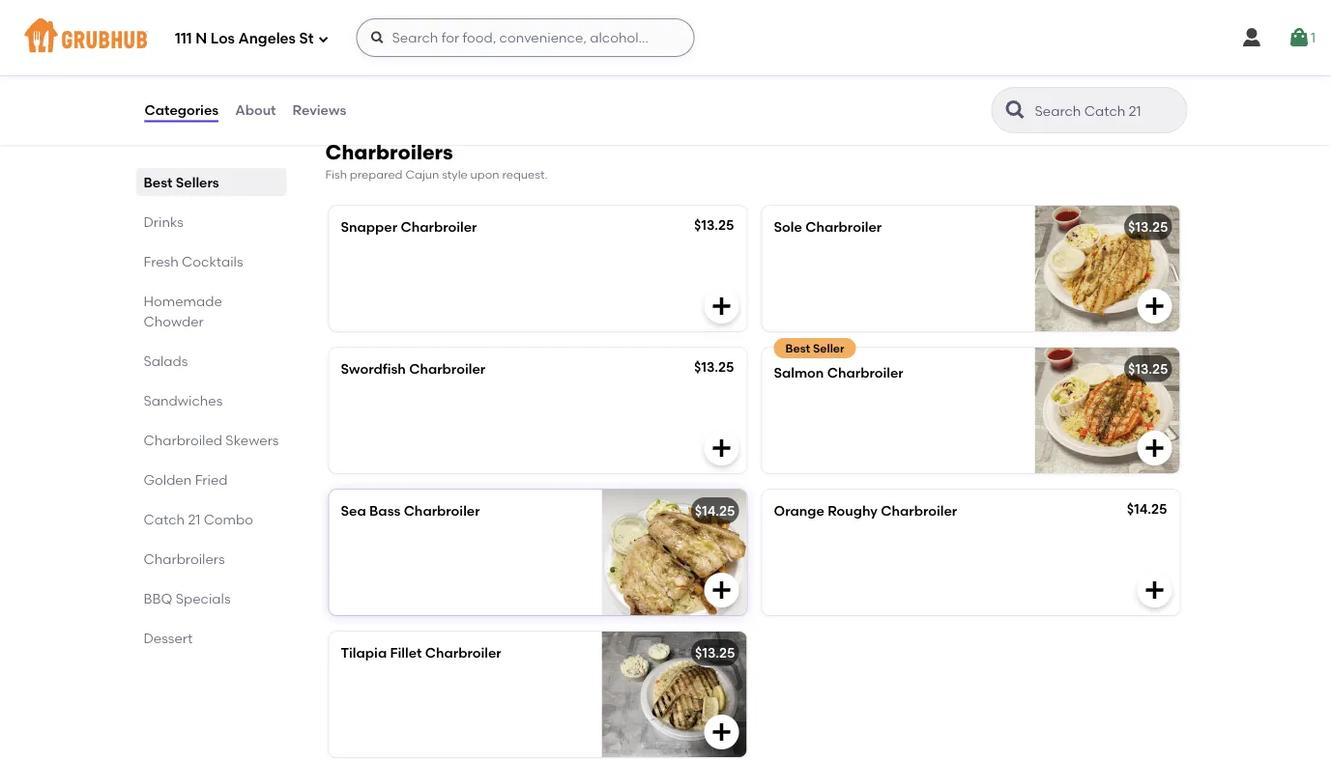 Task type: locate. For each thing, give the bounding box(es) containing it.
catch 21 combo tab
[[144, 510, 279, 530]]

fillet
[[390, 646, 422, 662]]

drinks
[[144, 214, 184, 230]]

0 vertical spatial charbroilers
[[325, 140, 453, 165]]

svg image
[[1240, 26, 1264, 49], [370, 30, 385, 45], [710, 64, 733, 87], [1143, 295, 1167, 318], [1143, 437, 1167, 460], [710, 579, 733, 603]]

1 horizontal spatial $14.25
[[1127, 502, 1168, 518]]

homemade
[[144, 293, 222, 309]]

main navigation navigation
[[0, 0, 1331, 75]]

best for sellers
[[144, 174, 173, 190]]

homemade chowder tab
[[144, 291, 279, 332]]

1 horizontal spatial best
[[786, 342, 810, 356]]

svg image for swordfish charbroiler
[[710, 437, 733, 460]]

111 n los angeles st
[[175, 30, 314, 47]]

charbroiler inside best seller salmon charbroiler
[[827, 365, 904, 382]]

search icon image
[[1004, 99, 1027, 122]]

combo right ribs
[[486, 26, 535, 43]]

catch
[[144, 511, 185, 528]]

salmon charbroiler image
[[1035, 348, 1180, 474]]

seller
[[813, 342, 845, 356]]

charbroiler down "seller"
[[827, 365, 904, 382]]

charbroiler right swordfish on the top
[[409, 361, 486, 378]]

1 horizontal spatial combo
[[486, 26, 535, 43]]

best sellers tab
[[144, 172, 279, 192]]

svg image inside 1 button
[[1288, 26, 1311, 49]]

best
[[144, 174, 173, 190], [786, 342, 810, 356]]

bbq specials
[[144, 591, 231, 607]]

1
[[1311, 29, 1316, 46]]

1 vertical spatial combo
[[204, 511, 253, 528]]

charbroilers for charbroilers
[[144, 551, 225, 568]]

sea
[[341, 503, 366, 520]]

combo inside tab
[[204, 511, 253, 528]]

n
[[196, 30, 207, 47]]

best inside tab
[[144, 174, 173, 190]]

best seller salmon charbroiler
[[774, 342, 904, 382]]

cocktails
[[182, 253, 243, 270]]

Search for food, convenience, alcohol... search field
[[356, 18, 695, 57]]

$14.25
[[1127, 502, 1168, 518], [695, 503, 735, 520]]

orange roughy charbroiler
[[774, 503, 957, 520]]

charbroiler
[[401, 219, 477, 236], [806, 219, 882, 236], [409, 361, 486, 378], [827, 365, 904, 382], [404, 503, 480, 520], [881, 503, 957, 520], [425, 646, 502, 662]]

best left sellers
[[144, 174, 173, 190]]

charbroiler down style
[[401, 219, 477, 236]]

combo right 21
[[204, 511, 253, 528]]

best up "salmon"
[[786, 342, 810, 356]]

style
[[442, 167, 468, 181]]

charbroilers inside "charbroilers fish prepared cajun style upon request."
[[325, 140, 453, 165]]

best sellers
[[144, 174, 219, 190]]

upon
[[470, 167, 499, 181]]

reviews
[[293, 102, 346, 118]]

charbroilers fish prepared cajun style upon request.
[[325, 140, 548, 181]]

svg image for snapper charbroiler
[[710, 295, 733, 318]]

tilapia
[[341, 646, 387, 662]]

svg image for tilapia fillet charbroiler
[[710, 721, 733, 745]]

about button
[[234, 75, 277, 145]]

charbroiler right roughy
[[881, 503, 957, 520]]

charbroilers up bbq specials
[[144, 551, 225, 568]]

dessert tab
[[144, 628, 279, 649]]

and
[[391, 26, 417, 43]]

combo
[[486, 26, 535, 43], [204, 511, 253, 528]]

chowder
[[144, 313, 204, 330]]

charbroilers
[[325, 140, 453, 165], [144, 551, 225, 568]]

best inside best seller salmon charbroiler
[[786, 342, 810, 356]]

angeles
[[238, 30, 296, 47]]

1 button
[[1288, 20, 1316, 55]]

snapper charbroiler
[[341, 219, 477, 236]]

0 horizontal spatial combo
[[204, 511, 253, 528]]

Search Catch 21 search field
[[1033, 102, 1181, 120]]

categories
[[145, 102, 219, 118]]

1 vertical spatial best
[[786, 342, 810, 356]]

charbroilers for charbroilers fish prepared cajun style upon request.
[[325, 140, 453, 165]]

roughy
[[828, 503, 878, 520]]

charbroilers inside tab
[[144, 551, 225, 568]]

salads
[[144, 353, 188, 369]]

0 horizontal spatial charbroilers
[[144, 551, 225, 568]]

0 horizontal spatial best
[[144, 174, 173, 190]]

0 vertical spatial best
[[144, 174, 173, 190]]

charbroilers up prepared
[[325, 140, 453, 165]]

$14.00
[[693, 24, 734, 41]]

request.
[[502, 167, 548, 181]]

reviews button
[[292, 75, 347, 145]]

0 vertical spatial combo
[[486, 26, 535, 43]]

about
[[235, 102, 276, 118]]

svg image
[[1288, 26, 1311, 49], [318, 33, 329, 45], [710, 295, 733, 318], [710, 437, 733, 460], [1143, 579, 1167, 603], [710, 721, 733, 745]]

$13.25
[[694, 217, 734, 234], [1128, 219, 1168, 236], [694, 359, 734, 376], [1128, 361, 1168, 378], [695, 646, 735, 662]]

1 horizontal spatial charbroilers
[[325, 140, 453, 165]]

charbroiled skewers
[[144, 432, 279, 449]]

111
[[175, 30, 192, 47]]

1 vertical spatial charbroilers
[[144, 551, 225, 568]]



Task type: describe. For each thing, give the bounding box(es) containing it.
sandwiches tab
[[144, 391, 279, 411]]

sellers
[[176, 174, 219, 190]]

fresh
[[144, 253, 179, 270]]

sandwiches
[[144, 393, 223, 409]]

charbroiler right bass
[[404, 503, 480, 520]]

21
[[188, 511, 200, 528]]

los
[[211, 30, 235, 47]]

golden fried tab
[[144, 470, 279, 490]]

dessert
[[144, 630, 193, 647]]

sole
[[774, 219, 802, 236]]

swordfish charbroiler
[[341, 361, 486, 378]]

tilapia fillet charbroiler
[[341, 646, 502, 662]]

charbroiled skewers tab
[[144, 430, 279, 451]]

ribs
[[454, 26, 482, 43]]

bass
[[369, 503, 401, 520]]

tilapia fillet charbroiler image
[[602, 633, 747, 758]]

skewers
[[226, 432, 279, 449]]

salads tab
[[144, 351, 279, 371]]

charbroiler right sole
[[806, 219, 882, 236]]

drinks tab
[[144, 212, 279, 232]]

shrimp
[[341, 26, 388, 43]]

specials
[[176, 591, 231, 607]]

charbroiled
[[144, 432, 222, 449]]

charbroilers tab
[[144, 549, 279, 570]]

0 horizontal spatial $14.25
[[695, 503, 735, 520]]

bbq specials tab
[[144, 589, 279, 609]]

fresh cocktails tab
[[144, 251, 279, 272]]

homemade chowder
[[144, 293, 222, 330]]

orange
[[774, 503, 825, 520]]

prepared
[[350, 167, 403, 181]]

sea bass charbroiler
[[341, 503, 480, 520]]

fish
[[325, 167, 347, 181]]

sole charbroiler image
[[1035, 206, 1180, 332]]

catch 21 combo
[[144, 511, 253, 528]]

shrimp and pork ribs combo
[[341, 26, 535, 43]]

cajun
[[406, 167, 439, 181]]

golden
[[144, 472, 192, 488]]

snapper
[[341, 219, 398, 236]]

swordfish
[[341, 361, 406, 378]]

salmon
[[774, 365, 824, 382]]

fried
[[195, 472, 228, 488]]

golden fried
[[144, 472, 228, 488]]

sole charbroiler
[[774, 219, 882, 236]]

bbq
[[144, 591, 172, 607]]

categories button
[[144, 75, 220, 145]]

svg image for orange roughy charbroiler
[[1143, 579, 1167, 603]]

pork
[[421, 26, 451, 43]]

fresh cocktails
[[144, 253, 243, 270]]

charbroiler right "fillet"
[[425, 646, 502, 662]]

sea bass charbroiler image
[[602, 490, 747, 616]]

st
[[299, 30, 314, 47]]

best for seller
[[786, 342, 810, 356]]



Task type: vqa. For each thing, say whether or not it's contained in the screenshot.
Search Catch 21 search box
yes



